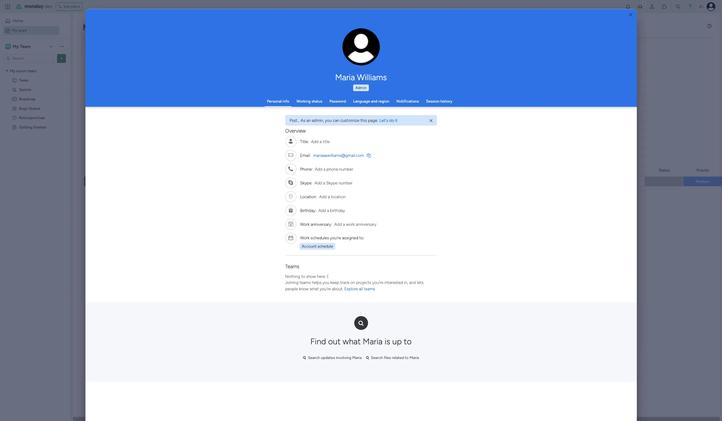 Task type: vqa. For each thing, say whether or not it's contained in the screenshot.


Task type: locate. For each thing, give the bounding box(es) containing it.
monday dev
[[25, 3, 53, 10]]

0 horizontal spatial search
[[308, 355, 320, 360]]

you're down helps on the left bottom of page
[[320, 286, 331, 291]]

1 vertical spatial number
[[339, 180, 353, 185]]

add right title:
[[311, 139, 319, 144]]

and right in, at right bottom
[[409, 280, 416, 285]]

public board image left tasks
[[12, 78, 17, 83]]

0 vertical spatial what
[[310, 286, 319, 291]]

work up the filter dashboard by text search field in the top of the page
[[98, 21, 120, 33]]

a left skype
[[323, 180, 325, 185]]

to
[[301, 274, 305, 279], [404, 337, 412, 347], [405, 355, 409, 360]]

you left the can at the left of page
[[325, 118, 332, 123]]

roadmap
[[19, 97, 35, 101]]

m
[[6, 44, 10, 49]]

add right phone:
[[315, 167, 323, 172]]

a left birthday on the left of the page
[[327, 208, 329, 213]]

public board image left getting
[[12, 125, 17, 130]]

a for phone
[[324, 167, 326, 172]]

add for add a title
[[311, 139, 319, 144]]

account
[[302, 244, 317, 249]]

1 vertical spatial you're
[[372, 280, 384, 285]]

search
[[308, 355, 320, 360], [371, 355, 383, 360]]

it
[[395, 118, 398, 123]]

bugs
[[19, 106, 28, 111]]

you're up schedule
[[330, 235, 341, 240]]

what right out
[[343, 337, 361, 347]]

admin
[[356, 85, 367, 90]]

0 vertical spatial to
[[301, 274, 305, 279]]

1 horizontal spatial what
[[343, 337, 361, 347]]

search updates involving maria
[[308, 355, 362, 360]]

my inside workspace selection element
[[13, 44, 19, 49]]

to right "related"
[[405, 355, 409, 360]]

team
[[20, 44, 31, 49]]

2 vertical spatial work
[[300, 235, 310, 240]]

working
[[297, 99, 311, 103]]

my
[[83, 21, 95, 33], [12, 28, 17, 33], [13, 44, 19, 49], [10, 69, 15, 73]]

change
[[350, 50, 362, 54]]

here
[[317, 274, 325, 279]]

what
[[310, 286, 319, 291], [343, 337, 361, 347]]

and inside joining teams helps you keep track on projects you're interested in, and lets people know what you're about.
[[409, 280, 416, 285]]

involving
[[336, 355, 351, 360]]

add
[[311, 139, 319, 144], [315, 167, 323, 172], [315, 180, 322, 185], [319, 194, 327, 199], [319, 208, 326, 213], [335, 222, 342, 227]]

status
[[659, 168, 670, 173]]

option
[[0, 66, 70, 67]]

work down birthday:
[[300, 222, 310, 227]]

email:
[[300, 153, 311, 158]]

maria williams image
[[707, 2, 716, 11]]

status
[[312, 99, 322, 103]]

to right up
[[404, 337, 412, 347]]

anniversary
[[356, 222, 377, 227]]

number right skype
[[339, 180, 353, 185]]

a for skype
[[323, 180, 325, 185]]

add for add a birthday
[[319, 208, 326, 213]]

and left region
[[371, 99, 378, 103]]

0 horizontal spatial work
[[18, 28, 27, 33]]

2 vertical spatial you're
[[320, 286, 331, 291]]

1 search from the left
[[308, 355, 320, 360]]

1 vertical spatial and
[[409, 280, 416, 285]]

getting started
[[19, 125, 46, 130]]

search right dapulse board filter image
[[371, 355, 383, 360]]

1 horizontal spatial teams
[[364, 286, 375, 291]]

1 horizontal spatial work
[[346, 222, 355, 227]]

a left title
[[320, 139, 322, 144]]

password link
[[330, 99, 346, 103]]

select product image
[[5, 4, 10, 9]]

1 vertical spatial public board image
[[12, 125, 17, 130]]

teams down projects at bottom
[[364, 286, 375, 291]]

you down :( on the bottom left of page
[[323, 280, 330, 285]]

close image
[[629, 13, 633, 17]]

notifications image
[[626, 4, 631, 9]]

1 vertical spatial you
[[323, 280, 330, 285]]

you inside joining teams helps you keep track on projects you're interested in, and lets people know what you're about.
[[323, 280, 330, 285]]

0 vertical spatial work
[[18, 28, 27, 33]]

teams
[[300, 280, 311, 285], [364, 286, 375, 291]]

public board image
[[12, 78, 17, 83], [12, 125, 17, 130]]

priority
[[697, 168, 709, 173]]

0 vertical spatial number
[[339, 167, 353, 172]]

my inside button
[[12, 28, 17, 33]]

None search field
[[81, 44, 133, 53]]

joining teams helps you keep track on projects you're interested in, and lets people know what you're about.
[[285, 280, 424, 291]]

0 horizontal spatial teams
[[300, 280, 311, 285]]

work
[[18, 28, 27, 33], [346, 222, 355, 227]]

you're
[[330, 235, 341, 240], [372, 280, 384, 285], [320, 286, 331, 291]]

1 horizontal spatial and
[[409, 280, 416, 285]]

a for birthday
[[327, 208, 329, 213]]

session
[[426, 99, 440, 103]]

language
[[353, 99, 370, 103]]

work
[[98, 21, 120, 33], [300, 222, 310, 227], [300, 235, 310, 240]]

search everything image
[[676, 4, 681, 9]]

a up assigned
[[343, 222, 345, 227]]

teams inside joining teams helps you keep track on projects you're interested in, and lets people know what you're about.
[[300, 280, 311, 285]]

to left show
[[301, 274, 305, 279]]

retrospectives
[[19, 115, 45, 120]]

list box
[[0, 65, 70, 206]]

you're right projects at bottom
[[372, 280, 384, 285]]

maria williams button
[[285, 72, 437, 82]]

copied! image
[[367, 153, 371, 157]]

a
[[320, 139, 322, 144], [324, 167, 326, 172], [323, 180, 325, 185], [328, 194, 330, 199], [327, 208, 329, 213], [343, 222, 345, 227]]

what down helps on the left bottom of page
[[310, 286, 319, 291]]

inbox image
[[638, 4, 643, 9]]

/
[[118, 108, 121, 115]]

number
[[339, 167, 353, 172], [339, 180, 353, 185]]

plans
[[71, 4, 80, 9]]

my scrum team
[[10, 69, 37, 73]]

language and region
[[353, 99, 390, 103]]

birthday
[[330, 208, 345, 213]]

invite members image
[[650, 4, 655, 9]]

2 search from the left
[[371, 355, 383, 360]]

working status link
[[297, 99, 322, 103]]

0 vertical spatial teams
[[300, 280, 311, 285]]

search for search files related to maria
[[371, 355, 383, 360]]

to inside button
[[405, 355, 409, 360]]

week
[[104, 108, 117, 115]]

overview
[[285, 128, 306, 134]]

work up assigned
[[346, 222, 355, 227]]

my for my work
[[83, 21, 95, 33]]

:(
[[326, 274, 329, 279]]

items
[[126, 110, 135, 115]]

my for my team
[[13, 44, 19, 49]]

public board image for getting started
[[12, 125, 17, 130]]

search image
[[359, 321, 364, 325]]

related
[[392, 355, 404, 360]]

number for phone: add a phone number
[[339, 167, 353, 172]]

a left location
[[328, 194, 330, 199]]

my for my scrum team
[[10, 69, 15, 73]]

projects
[[356, 280, 371, 285]]

location:
[[300, 194, 317, 199]]

work up the account
[[300, 235, 310, 240]]

0 vertical spatial and
[[371, 99, 378, 103]]

find out what maria is up to
[[311, 337, 412, 347]]

2 public board image from the top
[[12, 125, 17, 130]]

dev
[[45, 3, 53, 10]]

nothing to show here :(
[[285, 274, 329, 279]]

add up "birthday: add a birthday"
[[319, 194, 327, 199]]

add down location: add a location
[[319, 208, 326, 213]]

what inside joining teams helps you keep track on projects you're interested in, and lets people know what you're about.
[[310, 286, 319, 291]]

1 vertical spatial work
[[300, 222, 310, 227]]

2 vertical spatial to
[[405, 355, 409, 360]]

show
[[306, 274, 316, 279]]

explore all teams link
[[344, 286, 375, 291]]

teams
[[285, 264, 299, 270]]

Filter dashboard by text search field
[[81, 44, 133, 53]]

add right skype:
[[315, 180, 322, 185]]

session history link
[[426, 99, 453, 103]]

is
[[385, 337, 390, 347]]

info
[[283, 99, 289, 103]]

dapulse board filter image
[[366, 356, 369, 360]]

region
[[379, 99, 390, 103]]

0 vertical spatial public board image
[[12, 78, 17, 83]]

location: add a location
[[300, 194, 346, 199]]

keep
[[331, 280, 339, 285]]

bugs queue
[[19, 106, 40, 111]]

schedules
[[311, 235, 329, 240]]

1 vertical spatial work
[[346, 222, 355, 227]]

work for work schedules you're assigned to:
[[300, 235, 310, 240]]

work down "home"
[[18, 28, 27, 33]]

public board image for tasks
[[12, 78, 17, 83]]

session history
[[426, 99, 453, 103]]

team
[[28, 69, 37, 73]]

home
[[13, 18, 23, 23]]

1 public board image from the top
[[12, 78, 17, 83]]

teams up know
[[300, 280, 311, 285]]

schedule
[[318, 244, 333, 249]]

1 horizontal spatial search
[[371, 355, 383, 360]]

number right phone
[[339, 167, 353, 172]]

0 horizontal spatial what
[[310, 286, 319, 291]]

a left phone
[[324, 167, 326, 172]]

queue
[[29, 106, 40, 111]]

apps image
[[662, 4, 668, 9]]

search right dapulse board filter icon at the bottom
[[308, 355, 320, 360]]

files
[[384, 355, 391, 360]]



Task type: describe. For each thing, give the bounding box(es) containing it.
see
[[63, 4, 70, 9]]

all
[[359, 286, 363, 291]]

account schedule button
[[300, 243, 335, 250]]

a for title
[[320, 139, 322, 144]]

page.
[[368, 118, 378, 123]]

let's
[[380, 118, 388, 123]]

change profile picture button
[[343, 28, 380, 66]]

mariaaawilliams@gmail.com
[[313, 153, 364, 158]]

admin,
[[312, 118, 324, 123]]

workspace selection element
[[5, 43, 32, 50]]

dapulse x slim image
[[430, 118, 433, 123]]

to:
[[360, 235, 364, 240]]

skype: add a skype number
[[300, 180, 353, 185]]

helps
[[312, 280, 322, 285]]

started
[[33, 125, 46, 130]]

add for add a phone number
[[315, 167, 323, 172]]

do
[[389, 118, 394, 123]]

birthday:
[[300, 208, 316, 213]]

1 vertical spatial what
[[343, 337, 361, 347]]

maria right "related"
[[410, 355, 419, 360]]

my work
[[83, 21, 120, 33]]

my work
[[12, 28, 27, 33]]

title:
[[300, 139, 309, 144]]

search for search updates involving maria
[[308, 355, 320, 360]]

phone
[[327, 167, 338, 172]]

1 vertical spatial teams
[[364, 286, 375, 291]]

search updates involving maria button
[[301, 354, 364, 362]]

help image
[[688, 4, 693, 9]]

1 image
[[642, 0, 647, 6]]

account schedule
[[302, 244, 333, 249]]

this
[[361, 118, 367, 123]]

maria williams
[[335, 72, 387, 82]]

0 vertical spatial work
[[98, 21, 120, 33]]

0 vertical spatial you're
[[330, 235, 341, 240]]

joining
[[285, 280, 299, 285]]

an
[[307, 118, 311, 123]]

maria left is
[[363, 337, 383, 347]]

people
[[285, 286, 298, 291]]

can
[[333, 118, 339, 123]]

a for location
[[328, 194, 330, 199]]

updates
[[321, 355, 335, 360]]

about.
[[332, 286, 343, 291]]

work for work anniversary: add a work anniversary
[[300, 222, 310, 227]]

nothing
[[285, 274, 300, 279]]

medium
[[696, 179, 710, 184]]

personal
[[267, 99, 282, 103]]

personal info link
[[267, 99, 289, 103]]

search files related to maria
[[371, 355, 419, 360]]

see plans
[[63, 4, 80, 9]]

maria up password
[[335, 72, 355, 82]]

know
[[299, 286, 309, 291]]

this week / 0 items
[[93, 108, 135, 115]]

birthday: add a birthday
[[300, 208, 345, 213]]

explore all teams
[[344, 286, 375, 291]]

up
[[393, 337, 402, 347]]

home button
[[3, 17, 59, 25]]

phone:
[[300, 167, 313, 172]]

skype:
[[300, 180, 312, 185]]

title
[[323, 139, 330, 144]]

history
[[441, 99, 453, 103]]

change profile picture
[[350, 50, 373, 59]]

language and region link
[[353, 99, 390, 103]]

out
[[328, 337, 341, 347]]

password
[[330, 99, 346, 103]]

add for add a location
[[319, 194, 327, 199]]

monday
[[25, 3, 43, 10]]

find
[[311, 337, 326, 347]]

caret down image
[[6, 69, 8, 73]]

maria left dapulse board filter image
[[352, 355, 362, 360]]

my for my work
[[12, 28, 17, 33]]

scrum
[[16, 69, 27, 73]]

notifications
[[397, 99, 419, 103]]

search files related to maria button
[[364, 354, 421, 362]]

sprints
[[19, 87, 31, 92]]

phone: add a phone number
[[300, 167, 353, 172]]

title: add a title
[[300, 139, 330, 144]]

tasks
[[19, 78, 28, 83]]

in,
[[404, 280, 408, 285]]

Search in workspace field
[[12, 55, 46, 62]]

on
[[351, 280, 355, 285]]

psst... as an admin, you can customize this page. let's do it
[[290, 118, 398, 123]]

work schedules you're assigned to:
[[300, 235, 364, 240]]

0 vertical spatial you
[[325, 118, 332, 123]]

lets
[[417, 280, 424, 285]]

my work button
[[3, 26, 59, 35]]

location
[[331, 194, 346, 199]]

dapulse board filter image
[[303, 356, 306, 360]]

notifications link
[[397, 99, 419, 103]]

profile
[[363, 50, 373, 54]]

1 vertical spatial to
[[404, 337, 412, 347]]

workspace image
[[5, 43, 11, 50]]

0 horizontal spatial and
[[371, 99, 378, 103]]

skype
[[326, 180, 338, 185]]

picture
[[356, 54, 367, 59]]

add down birthday on the left of the page
[[335, 222, 342, 227]]

work inside button
[[18, 28, 27, 33]]

working status
[[297, 99, 322, 103]]

number for skype: add a skype number
[[339, 180, 353, 185]]

getting
[[19, 125, 32, 130]]

track
[[340, 280, 349, 285]]

interested
[[385, 280, 403, 285]]

add for add a skype number
[[315, 180, 322, 185]]

list box containing my scrum team
[[0, 65, 70, 206]]

teams button
[[285, 264, 299, 270]]

psst...
[[290, 118, 300, 123]]



